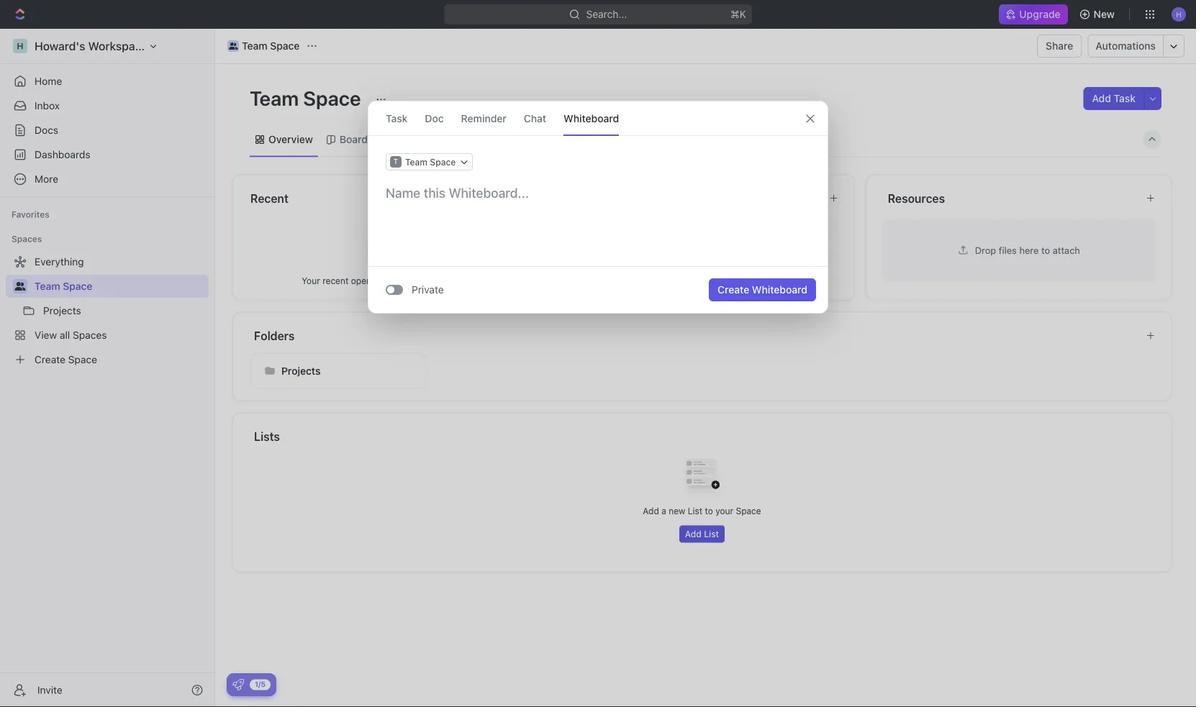 Task type: locate. For each thing, give the bounding box(es) containing it.
list
[[394, 134, 412, 145], [688, 506, 703, 516], [704, 529, 719, 540]]

add task button
[[1084, 87, 1145, 110]]

to left this
[[730, 276, 738, 286]]

folders button
[[253, 327, 1134, 344]]

projects
[[281, 365, 321, 377]]

add down add a new list to your space
[[685, 529, 702, 540]]

0 horizontal spatial whiteboard
[[564, 112, 619, 124]]

whiteboard right create
[[752, 284, 808, 296]]

add inside button
[[1092, 92, 1111, 104]]

2 horizontal spatial add
[[1092, 92, 1111, 104]]

task button
[[386, 101, 408, 135]]

space up board link on the left of the page
[[303, 86, 361, 110]]

team space inside dialog
[[405, 157, 456, 167]]

task
[[1114, 92, 1136, 104], [386, 112, 408, 124]]

add down the automations 'button'
[[1092, 92, 1111, 104]]

0 vertical spatial to
[[1042, 245, 1050, 256]]

list link
[[392, 130, 412, 150]]

gantt link
[[505, 130, 534, 150]]

0 horizontal spatial team space link
[[35, 275, 206, 298]]

inbox link
[[6, 94, 209, 117]]

space inside dialog
[[430, 157, 456, 167]]

0 vertical spatial team space link
[[224, 37, 303, 55]]

1/5
[[255, 681, 266, 689]]

1 horizontal spatial team space link
[[224, 37, 303, 55]]

show
[[424, 276, 446, 286]]

team space link inside tree
[[35, 275, 206, 298]]

reminder button
[[461, 101, 507, 135]]

0 vertical spatial add
[[1092, 92, 1111, 104]]

space right user group image
[[63, 280, 92, 292]]

list up "t"
[[394, 134, 412, 145]]

space inside tree
[[63, 280, 92, 292]]

2 vertical spatial list
[[704, 529, 719, 540]]

add
[[1092, 92, 1111, 104], [643, 506, 659, 516], [685, 529, 702, 540]]

1 horizontal spatial add
[[685, 529, 702, 540]]

docs down inbox
[[35, 124, 58, 136]]

will
[[409, 276, 422, 286]]

1 horizontal spatial docs
[[707, 276, 727, 286]]

add for add a new list to your space
[[643, 506, 659, 516]]

1 vertical spatial task
[[386, 112, 408, 124]]

0 horizontal spatial to
[[705, 506, 713, 516]]

1 vertical spatial team space link
[[35, 275, 206, 298]]

share
[[1046, 40, 1074, 52]]

1 horizontal spatial task
[[1114, 92, 1136, 104]]

space right your
[[736, 506, 761, 516]]

opened
[[351, 276, 382, 286]]

team space right user group icon at left top
[[242, 40, 300, 52]]

onboarding checklist button image
[[233, 680, 244, 691]]

1 horizontal spatial to
[[730, 276, 738, 286]]

space right user group icon at left top
[[270, 40, 300, 52]]

space
[[270, 40, 300, 52], [303, 86, 361, 110], [430, 157, 456, 167], [63, 280, 92, 292], [736, 506, 761, 516]]

0 horizontal spatial add
[[643, 506, 659, 516]]

inbox
[[35, 100, 60, 112]]

you haven't added any docs to this location.
[[612, 276, 792, 286]]

space down calendar link
[[430, 157, 456, 167]]

home link
[[6, 70, 209, 93]]

team space link
[[224, 37, 303, 55], [35, 275, 206, 298]]

add for add list
[[685, 529, 702, 540]]

team space
[[242, 40, 300, 52], [250, 86, 365, 110], [405, 157, 456, 167], [35, 280, 92, 292]]

team right "t"
[[405, 157, 428, 167]]

docs
[[35, 124, 58, 136], [707, 276, 727, 286]]

whiteboard
[[564, 112, 619, 124], [752, 284, 808, 296]]

team space right user group image
[[35, 280, 92, 292]]

files
[[999, 245, 1017, 256]]

this
[[740, 276, 755, 286]]

whiteboard button
[[564, 101, 619, 135]]

dashboards
[[35, 149, 90, 161]]

task up list link at top left
[[386, 112, 408, 124]]

0 vertical spatial docs
[[35, 124, 58, 136]]

a
[[662, 506, 666, 516]]

0 horizontal spatial docs
[[35, 124, 58, 136]]

doc
[[425, 112, 444, 124]]

1 horizontal spatial list
[[688, 506, 703, 516]]

gantt
[[508, 134, 534, 145]]

t
[[394, 158, 398, 166]]

home
[[35, 75, 62, 87]]

calendar
[[438, 134, 481, 145]]

attach
[[1053, 245, 1080, 256]]

1 vertical spatial whiteboard
[[752, 284, 808, 296]]

team inside tree
[[35, 280, 60, 292]]

0 vertical spatial task
[[1114, 92, 1136, 104]]

2 horizontal spatial list
[[704, 529, 719, 540]]

lists
[[254, 430, 280, 443]]

table
[[561, 134, 586, 145]]

upgrade
[[1020, 8, 1061, 20]]

docs inside sidebar 'navigation'
[[35, 124, 58, 136]]

added
[[662, 276, 687, 286]]

0 vertical spatial whiteboard
[[564, 112, 619, 124]]

lists button
[[253, 428, 1155, 445]]

team up overview 'link' at the left top
[[250, 86, 299, 110]]

task down the automations 'button'
[[1114, 92, 1136, 104]]

automations button
[[1089, 35, 1163, 57]]

team right user group icon at left top
[[242, 40, 268, 52]]

list down add a new list to your space
[[704, 529, 719, 540]]

add task
[[1092, 92, 1136, 104]]

1 horizontal spatial whiteboard
[[752, 284, 808, 296]]

board
[[340, 134, 368, 145]]

team space up overview
[[250, 86, 365, 110]]

add inside button
[[685, 529, 702, 540]]

team right user group image
[[35, 280, 60, 292]]

folders
[[254, 329, 295, 343]]

team space right "t"
[[405, 157, 456, 167]]

add a new list to your space
[[643, 506, 761, 516]]

0 horizontal spatial task
[[386, 112, 408, 124]]

docs link
[[6, 119, 209, 142]]

any
[[690, 276, 704, 286]]

1 vertical spatial add
[[643, 506, 659, 516]]

add left a
[[643, 506, 659, 516]]

team
[[242, 40, 268, 52], [250, 86, 299, 110], [405, 157, 428, 167], [35, 280, 60, 292]]

task inside button
[[1114, 92, 1136, 104]]

whiteboard up table
[[564, 112, 619, 124]]

board link
[[337, 130, 368, 150]]

favorites button
[[6, 206, 55, 223]]

spaces
[[12, 234, 42, 244]]

list right new
[[688, 506, 703, 516]]

to left your
[[705, 506, 713, 516]]

whiteboard inside button
[[752, 284, 808, 296]]

1 vertical spatial list
[[688, 506, 703, 516]]

docs right any
[[707, 276, 727, 286]]

automations
[[1096, 40, 1156, 52]]

add list button
[[679, 526, 725, 543]]

dialog
[[368, 101, 829, 314]]

your recent opened items will show here.
[[302, 276, 469, 286]]

0 horizontal spatial list
[[394, 134, 412, 145]]

list inside button
[[704, 529, 719, 540]]

2 vertical spatial to
[[705, 506, 713, 516]]

add list
[[685, 529, 719, 540]]

2 vertical spatial add
[[685, 529, 702, 540]]

dashboards link
[[6, 143, 209, 166]]

to
[[1042, 245, 1050, 256], [730, 276, 738, 286], [705, 506, 713, 516]]

to right here
[[1042, 245, 1050, 256]]



Task type: describe. For each thing, give the bounding box(es) containing it.
new button
[[1074, 3, 1124, 26]]

overview
[[268, 134, 313, 145]]

projects button
[[251, 353, 427, 389]]

drop files here to attach
[[975, 245, 1080, 256]]

drop
[[975, 245, 996, 256]]

new
[[669, 506, 686, 516]]

⌘k
[[731, 8, 746, 20]]

haven't
[[629, 276, 659, 286]]

no most used docs image
[[673, 217, 731, 275]]

private
[[412, 284, 444, 296]]

user group image
[[229, 42, 238, 50]]

dialog containing task
[[368, 101, 829, 314]]

create
[[718, 284, 750, 296]]

chat button
[[524, 101, 546, 135]]

chat
[[524, 112, 546, 124]]

0 vertical spatial list
[[394, 134, 412, 145]]

Name this Whiteboard... field
[[369, 184, 828, 202]]

recent
[[323, 276, 349, 286]]

table link
[[558, 130, 586, 150]]

you
[[612, 276, 627, 286]]

resources
[[888, 191, 945, 205]]

resources button
[[887, 190, 1134, 207]]

no lists icon. image
[[673, 448, 731, 506]]

here.
[[448, 276, 469, 286]]

user group image
[[15, 282, 26, 291]]

your
[[302, 276, 320, 286]]

share button
[[1037, 35, 1082, 58]]

1 vertical spatial to
[[730, 276, 738, 286]]

create whiteboard button
[[709, 279, 816, 302]]

2 horizontal spatial to
[[1042, 245, 1050, 256]]

calendar link
[[436, 130, 481, 150]]

team space inside tree
[[35, 280, 92, 292]]

search...
[[586, 8, 627, 20]]

favorites
[[12, 209, 49, 220]]

1 vertical spatial docs
[[707, 276, 727, 286]]

location.
[[758, 276, 792, 286]]

invite
[[37, 685, 62, 696]]

doc button
[[425, 101, 444, 135]]

no recent items image
[[356, 217, 414, 275]]

here
[[1020, 245, 1039, 256]]

overview link
[[266, 130, 313, 150]]

team space tree
[[6, 251, 209, 371]]

reminder
[[461, 112, 507, 124]]

recent
[[251, 191, 289, 205]]

new
[[1094, 8, 1115, 20]]

task inside dialog
[[386, 112, 408, 124]]

your
[[716, 506, 734, 516]]

create whiteboard
[[718, 284, 808, 296]]

sidebar navigation
[[0, 29, 215, 708]]

add for add task
[[1092, 92, 1111, 104]]

upgrade link
[[999, 4, 1068, 24]]

onboarding checklist button element
[[233, 680, 244, 691]]

items
[[384, 276, 406, 286]]



Task type: vqa. For each thing, say whether or not it's contained in the screenshot.
'Folders'
yes



